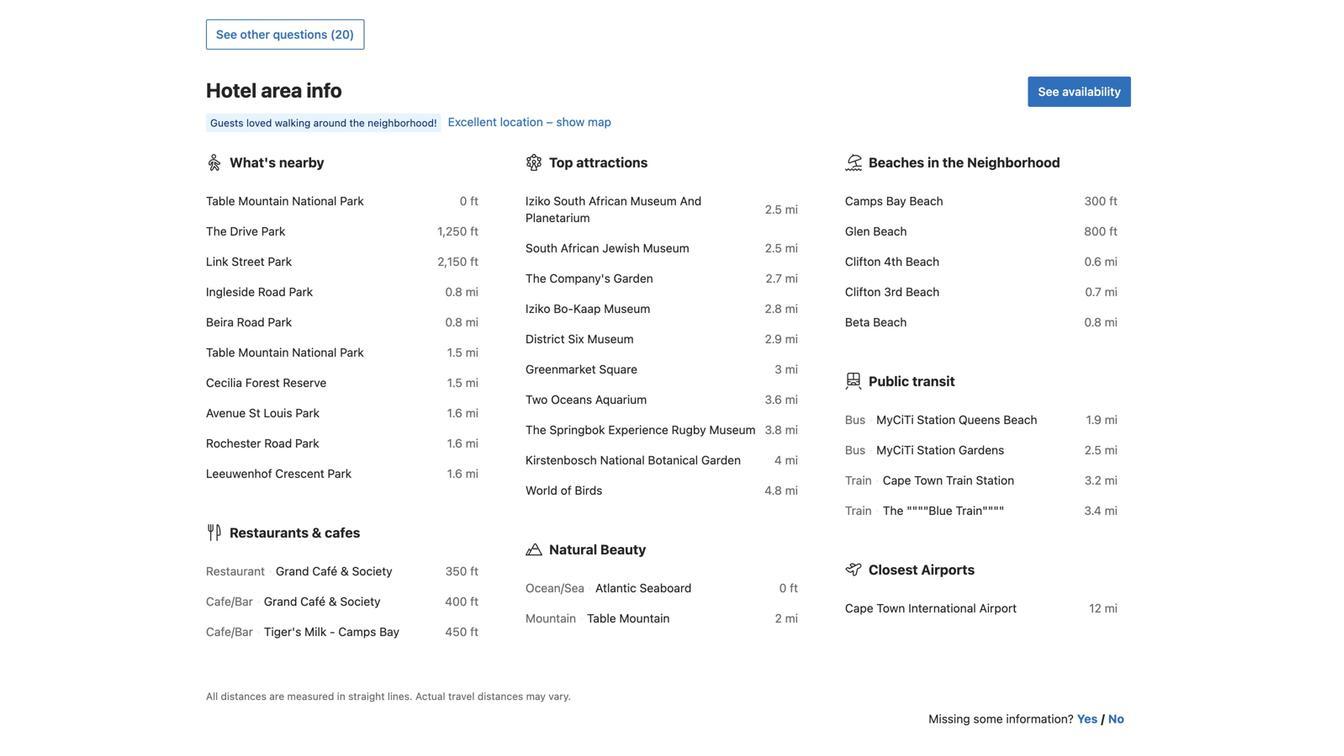 Task type: locate. For each thing, give the bounding box(es) containing it.
1 vertical spatial see
[[1039, 85, 1060, 98]]

-
[[330, 625, 335, 639]]

& for restaurant
[[341, 564, 349, 578]]

2 vertical spatial 2.5 mi
[[1085, 443, 1118, 457]]

distances right all in the bottom left of the page
[[221, 690, 267, 702]]

museum for african
[[631, 194, 677, 208]]

see other questions (20)
[[216, 27, 354, 41]]

2 1.6 mi from the top
[[447, 436, 479, 450]]

louis
[[264, 406, 292, 420]]

2 vertical spatial national
[[600, 453, 645, 467]]

national down experience
[[600, 453, 645, 467]]

town down closest
[[877, 601, 906, 615]]

1.6 for leeuwenhof crescent park
[[447, 467, 463, 480]]

0 ft up the 2 mi
[[780, 581, 798, 595]]

clifton for clifton 4th beach
[[846, 255, 881, 268]]

0 vertical spatial 0
[[460, 194, 467, 208]]

national up reserve
[[292, 345, 337, 359]]

table mountain national park down what's nearby at the top left of the page
[[206, 194, 364, 208]]

cafe/bar left tiger's
[[206, 625, 253, 639]]

1 vertical spatial table mountain national park
[[206, 345, 364, 359]]

society up tiger's milk - camps bay at the bottom of the page
[[340, 594, 381, 608]]

glen beach
[[846, 224, 907, 238]]

mi for beta beach
[[1105, 315, 1118, 329]]

0 vertical spatial road
[[258, 285, 286, 299]]

grand down the restaurants & cafes in the bottom of the page
[[276, 564, 309, 578]]

grand up tiger's
[[264, 594, 297, 608]]

road up beira road park
[[258, 285, 286, 299]]

information?
[[1007, 712, 1074, 726]]

myciti station queens beach
[[877, 413, 1038, 427]]

café for cafe/bar
[[300, 594, 326, 608]]

1.6 mi
[[447, 406, 479, 420], [447, 436, 479, 450], [447, 467, 479, 480]]

2,150
[[438, 255, 467, 268]]

mi for beira road park
[[466, 315, 479, 329]]

1 vertical spatial 0
[[780, 581, 787, 595]]

café down cafes
[[312, 564, 338, 578]]

society down cafes
[[352, 564, 393, 578]]

0 horizontal spatial see
[[216, 27, 237, 41]]

0 vertical spatial café
[[312, 564, 338, 578]]

1.5
[[447, 345, 463, 359], [447, 376, 463, 390]]

1 vertical spatial iziko
[[526, 302, 551, 316]]

2.5 mi for top attractions
[[765, 241, 798, 255]]

cecilia
[[206, 376, 242, 390]]

yes
[[1078, 712, 1098, 726]]

station down gardens
[[976, 473, 1015, 487]]

1 vertical spatial national
[[292, 345, 337, 359]]

1 vertical spatial 2.5
[[765, 241, 782, 255]]

mi for the company's garden
[[786, 271, 798, 285]]

0 vertical spatial south
[[554, 194, 586, 208]]

0 vertical spatial 1.5 mi
[[447, 345, 479, 359]]

forest
[[245, 376, 280, 390]]

road right beira
[[237, 315, 265, 329]]

0 vertical spatial garden
[[614, 271, 654, 285]]

0 up "1,250 ft"
[[460, 194, 467, 208]]

myciti down public
[[877, 413, 914, 427]]

museum left and
[[631, 194, 677, 208]]

2.9 mi
[[765, 332, 798, 346]]

4.8 mi
[[765, 483, 798, 497]]

seaboard
[[640, 581, 692, 595]]

0 horizontal spatial town
[[877, 601, 906, 615]]

cape down closest
[[846, 601, 874, 615]]

town up the """"blue
[[915, 473, 943, 487]]

myciti
[[877, 413, 914, 427], [877, 443, 914, 457]]

2.8
[[765, 302, 782, 316]]

grand café & society down cafes
[[276, 564, 393, 578]]

the right beaches
[[943, 154, 964, 170]]

table mountain national park for 1.5 mi
[[206, 345, 364, 359]]

mi for cape town international airport
[[1105, 601, 1118, 615]]

1.9
[[1087, 413, 1102, 427]]

1 horizontal spatial distances
[[478, 690, 524, 702]]

distances left may
[[478, 690, 524, 702]]

2 vertical spatial 1.6 mi
[[447, 467, 479, 480]]

train right the 4.8 mi on the bottom of page
[[846, 473, 872, 487]]

1 vertical spatial cafe/bar
[[206, 625, 253, 639]]

2 vertical spatial 1.6
[[447, 467, 463, 480]]

ft up the 2 mi
[[790, 581, 798, 595]]

1 horizontal spatial cape
[[883, 473, 912, 487]]

0 vertical spatial town
[[915, 473, 943, 487]]

beach right queens
[[1004, 413, 1038, 427]]

2.5
[[765, 202, 782, 216], [765, 241, 782, 255], [1085, 443, 1102, 457]]

0 vertical spatial 1.5
[[447, 345, 463, 359]]

ft right 800
[[1110, 224, 1118, 238]]

mi for world of birds
[[786, 483, 798, 497]]

grand café & society
[[276, 564, 393, 578], [264, 594, 381, 608]]

1 vertical spatial bay
[[380, 625, 400, 639]]

hotel area info
[[206, 78, 342, 102]]

2.8 mi
[[765, 302, 798, 316]]

bay right - at the left bottom of the page
[[380, 625, 400, 639]]

0 ft for natural beauty
[[780, 581, 798, 595]]

camps up the glen in the right of the page
[[846, 194, 883, 208]]

myciti up the cape town train station
[[877, 443, 914, 457]]

1 table mountain national park from the top
[[206, 194, 364, 208]]

mi for rochester road park
[[466, 436, 479, 450]]

0 horizontal spatial the
[[350, 117, 365, 129]]

district six museum
[[526, 332, 634, 346]]

1 vertical spatial &
[[341, 564, 349, 578]]

800
[[1085, 224, 1107, 238]]

0 vertical spatial table mountain national park
[[206, 194, 364, 208]]

0 vertical spatial clifton
[[846, 255, 881, 268]]

see inside see availability button
[[1039, 85, 1060, 98]]

1 vertical spatial grand café & society
[[264, 594, 381, 608]]

3.8
[[765, 423, 782, 437]]

road down the louis at the left bottom of the page
[[264, 436, 292, 450]]

iziko south african museum and planetarium
[[526, 194, 702, 225]]

rochester road park
[[206, 436, 319, 450]]

table down beira
[[206, 345, 235, 359]]

st
[[249, 406, 261, 420]]

& left cafes
[[312, 525, 322, 541]]

0 ft up "1,250 ft"
[[460, 194, 479, 208]]

4th
[[884, 255, 903, 268]]

0.8
[[445, 285, 463, 299], [445, 315, 463, 329], [1085, 315, 1102, 329]]

3 mi
[[775, 362, 798, 376]]

clifton left 4th
[[846, 255, 881, 268]]

0 vertical spatial cafe/bar
[[206, 594, 253, 608]]

3 1.6 mi from the top
[[447, 467, 479, 480]]

2 vertical spatial road
[[264, 436, 292, 450]]

& up - at the left bottom of the page
[[329, 594, 337, 608]]

bus for myciti station queens beach
[[846, 413, 866, 427]]

2 1.5 mi from the top
[[447, 376, 479, 390]]

six
[[568, 332, 584, 346]]

1 vertical spatial society
[[340, 594, 381, 608]]

1 vertical spatial table
[[206, 345, 235, 359]]

2 myciti from the top
[[877, 443, 914, 457]]

the right the around
[[350, 117, 365, 129]]

see availability button
[[1029, 77, 1132, 107]]

1 vertical spatial road
[[237, 315, 265, 329]]

leeuwenhof
[[206, 467, 272, 480]]

3.6
[[765, 393, 782, 406]]

some
[[974, 712, 1003, 726]]

café up "milk"
[[300, 594, 326, 608]]

distances
[[221, 690, 267, 702], [478, 690, 524, 702]]

beach up clifton 4th beach
[[874, 224, 907, 238]]

beauty
[[601, 541, 647, 557]]

road
[[258, 285, 286, 299], [237, 315, 265, 329], [264, 436, 292, 450]]

1 vertical spatial 1.6 mi
[[447, 436, 479, 450]]

society for 350 ft
[[352, 564, 393, 578]]

1 horizontal spatial bay
[[887, 194, 907, 208]]

clifton left 3rd on the right top of the page
[[846, 285, 881, 299]]

mi for cecilia forest reserve
[[466, 376, 479, 390]]

1 vertical spatial grand
[[264, 594, 297, 608]]

0 horizontal spatial 0
[[460, 194, 467, 208]]

350 ft
[[446, 564, 479, 578]]

1,250
[[438, 224, 467, 238]]

in left straight
[[337, 690, 346, 702]]

1 vertical spatial 1.5
[[447, 376, 463, 390]]

1 cafe/bar from the top
[[206, 594, 253, 608]]

garden down "rugby"
[[702, 453, 741, 467]]

bus right 4 mi
[[846, 443, 866, 457]]

bus
[[846, 413, 866, 427], [846, 443, 866, 457]]

springbok
[[550, 423, 605, 437]]

0 horizontal spatial 0 ft
[[460, 194, 479, 208]]

african inside iziko south african museum and planetarium
[[589, 194, 627, 208]]

2 cafe/bar from the top
[[206, 625, 253, 639]]

in right beaches
[[928, 154, 940, 170]]

0 horizontal spatial bay
[[380, 625, 400, 639]]

12 mi
[[1090, 601, 1118, 615]]

0.8 mi for beaches in the neighborhood
[[1085, 315, 1118, 329]]

1 vertical spatial clifton
[[846, 285, 881, 299]]

the left the drive
[[206, 224, 227, 238]]

park for rochester road park
[[295, 436, 319, 450]]

0 horizontal spatial camps
[[339, 625, 376, 639]]

1 1.6 mi from the top
[[447, 406, 479, 420]]

mountain down 'atlantic seaboard' in the bottom of the page
[[620, 611, 670, 625]]

museum right "jewish"
[[643, 241, 690, 255]]

cape up the """"blue
[[883, 473, 912, 487]]

1 horizontal spatial town
[[915, 473, 943, 487]]

0 vertical spatial 0 ft
[[460, 194, 479, 208]]

see left other
[[216, 27, 237, 41]]

0 horizontal spatial in
[[337, 690, 346, 702]]

top
[[549, 154, 573, 170]]

2 bus from the top
[[846, 443, 866, 457]]

0 vertical spatial 1.6
[[447, 406, 463, 420]]

3 1.6 from the top
[[447, 467, 463, 480]]

ft right 450
[[470, 625, 479, 639]]

0 horizontal spatial garden
[[614, 271, 654, 285]]

mi for ingleside road park
[[466, 285, 479, 299]]

1 vertical spatial camps
[[339, 625, 376, 639]]

450 ft
[[445, 625, 479, 639]]

south up 'planetarium'
[[554, 194, 586, 208]]

cafe/bar down restaurant
[[206, 594, 253, 608]]

bo-
[[554, 302, 574, 316]]

0 vertical spatial in
[[928, 154, 940, 170]]

0 horizontal spatial cape
[[846, 601, 874, 615]]

the left company's
[[526, 271, 547, 285]]

botanical
[[648, 453, 698, 467]]

ft up "1,250 ft"
[[470, 194, 479, 208]]

2 vertical spatial table
[[587, 611, 616, 625]]

oceans
[[551, 393, 592, 406]]

0 vertical spatial station
[[918, 413, 956, 427]]

international
[[909, 601, 977, 615]]

0 vertical spatial &
[[312, 525, 322, 541]]

south down 'planetarium'
[[526, 241, 558, 255]]

2.5 mi
[[765, 202, 798, 216], [765, 241, 798, 255], [1085, 443, 1118, 457]]

0 vertical spatial african
[[589, 194, 627, 208]]

museum inside iziko south african museum and planetarium
[[631, 194, 677, 208]]

park for link street park
[[268, 255, 292, 268]]

0.8 for beaches in the neighborhood
[[1085, 315, 1102, 329]]

bus right 3.8 mi
[[846, 413, 866, 427]]

mi for kirstenbosch national botanical garden
[[786, 453, 798, 467]]

0 vertical spatial national
[[292, 194, 337, 208]]

2 horizontal spatial &
[[341, 564, 349, 578]]

mi
[[786, 202, 798, 216], [786, 241, 798, 255], [1105, 255, 1118, 268], [786, 271, 798, 285], [466, 285, 479, 299], [1105, 285, 1118, 299], [786, 302, 798, 316], [466, 315, 479, 329], [1105, 315, 1118, 329], [786, 332, 798, 346], [466, 345, 479, 359], [786, 362, 798, 376], [466, 376, 479, 390], [786, 393, 798, 406], [466, 406, 479, 420], [1105, 413, 1118, 427], [786, 423, 798, 437], [466, 436, 479, 450], [1105, 443, 1118, 457], [786, 453, 798, 467], [466, 467, 479, 480], [1105, 473, 1118, 487], [786, 483, 798, 497], [1105, 504, 1118, 517], [1105, 601, 1118, 615], [786, 611, 798, 625]]

0 for natural beauty
[[780, 581, 787, 595]]

kaap
[[574, 302, 601, 316]]

1 vertical spatial myciti
[[877, 443, 914, 457]]

1 horizontal spatial see
[[1039, 85, 1060, 98]]

0 vertical spatial society
[[352, 564, 393, 578]]

2 1.5 from the top
[[447, 376, 463, 390]]

2 vertical spatial 2.5
[[1085, 443, 1102, 457]]

national down nearby
[[292, 194, 337, 208]]

cafe/bar for grand café & society
[[206, 594, 253, 608]]

1 vertical spatial south
[[526, 241, 558, 255]]

1 iziko from the top
[[526, 194, 551, 208]]

0 horizontal spatial distances
[[221, 690, 267, 702]]

800 ft
[[1085, 224, 1118, 238]]

train up closest
[[846, 504, 872, 517]]

2 vertical spatial &
[[329, 594, 337, 608]]

reserve
[[283, 376, 327, 390]]

1 vertical spatial café
[[300, 594, 326, 608]]

actual
[[416, 690, 446, 702]]

0 vertical spatial grand
[[276, 564, 309, 578]]

0 vertical spatial camps
[[846, 194, 883, 208]]

0 vertical spatial see
[[216, 27, 237, 41]]

society
[[352, 564, 393, 578], [340, 594, 381, 608]]

the left the """"blue
[[883, 504, 904, 517]]

1 horizontal spatial garden
[[702, 453, 741, 467]]

1 1.5 from the top
[[447, 345, 463, 359]]

station up the cape town train station
[[918, 443, 956, 457]]

1.5 for table mountain national park
[[447, 345, 463, 359]]

grand café & society up "milk"
[[264, 594, 381, 608]]

1 vertical spatial cape
[[846, 601, 874, 615]]

2 iziko from the top
[[526, 302, 551, 316]]

museum for jewish
[[643, 241, 690, 255]]

excellent
[[448, 115, 497, 129]]

1.5 mi for table mountain national park
[[447, 345, 479, 359]]

museum
[[631, 194, 677, 208], [643, 241, 690, 255], [604, 302, 651, 316], [588, 332, 634, 346], [710, 423, 756, 437]]

4.8
[[765, 483, 782, 497]]

iziko left bo-
[[526, 302, 551, 316]]

grand for cafe/bar
[[264, 594, 297, 608]]

2 clifton from the top
[[846, 285, 881, 299]]

0 vertical spatial table
[[206, 194, 235, 208]]

3
[[775, 362, 782, 376]]

1 vertical spatial station
[[918, 443, 956, 457]]

2 distances from the left
[[478, 690, 524, 702]]

0 vertical spatial the
[[350, 117, 365, 129]]

1.5 mi for cecilia forest reserve
[[447, 376, 479, 390]]

0 vertical spatial iziko
[[526, 194, 551, 208]]

0 vertical spatial bus
[[846, 413, 866, 427]]

museum right kaap
[[604, 302, 651, 316]]

national for 0 ft
[[292, 194, 337, 208]]

road for ingleside
[[258, 285, 286, 299]]

station up myciti station gardens
[[918, 413, 956, 427]]

1 vertical spatial 0 ft
[[780, 581, 798, 595]]

1 1.6 from the top
[[447, 406, 463, 420]]

1 myciti from the top
[[877, 413, 914, 427]]

world
[[526, 483, 558, 497]]

african down attractions
[[589, 194, 627, 208]]

ft right 350
[[470, 564, 479, 578]]

kirstenbosch national botanical garden
[[526, 453, 741, 467]]

1 vertical spatial in
[[337, 690, 346, 702]]

missing some information? yes / no
[[929, 712, 1125, 726]]

train
[[846, 473, 872, 487], [946, 473, 973, 487], [846, 504, 872, 517]]

see inside see other questions (20) button
[[216, 27, 237, 41]]

1 horizontal spatial &
[[329, 594, 337, 608]]

world of birds
[[526, 483, 603, 497]]

2 table mountain national park from the top
[[206, 345, 364, 359]]

2 1.6 from the top
[[447, 436, 463, 450]]

museum up square
[[588, 332, 634, 346]]

south inside iziko south african museum and planetarium
[[554, 194, 586, 208]]

cape for cape town international airport
[[846, 601, 874, 615]]

table up the drive
[[206, 194, 235, 208]]

mi for clifton 4th beach
[[1105, 255, 1118, 268]]

see availability
[[1039, 85, 1122, 98]]

station for gardens
[[918, 443, 956, 457]]

the for the company's garden
[[526, 271, 547, 285]]

measured
[[287, 690, 334, 702]]

bay up the glen beach
[[887, 194, 907, 208]]

mi for iziko south african museum and planetarium
[[786, 202, 798, 216]]

& down cafes
[[341, 564, 349, 578]]

1 vertical spatial bus
[[846, 443, 866, 457]]

yes button
[[1078, 710, 1098, 727]]

iziko
[[526, 194, 551, 208], [526, 302, 551, 316]]

iziko inside iziko south african museum and planetarium
[[526, 194, 551, 208]]

0.8 for what's nearby
[[445, 315, 463, 329]]

0 vertical spatial myciti
[[877, 413, 914, 427]]

see
[[216, 27, 237, 41], [1039, 85, 1060, 98]]

mountain
[[238, 194, 289, 208], [238, 345, 289, 359], [526, 611, 576, 625], [620, 611, 670, 625]]

african up company's
[[561, 241, 599, 255]]

myciti for myciti station gardens
[[877, 443, 914, 457]]

the springbok experience rugby museum
[[526, 423, 756, 437]]

0 vertical spatial 1.6 mi
[[447, 406, 479, 420]]

beaches in the neighborhood
[[869, 154, 1061, 170]]

cape for cape town train station
[[883, 473, 912, 487]]

link street park
[[206, 255, 292, 268]]

café for restaurant
[[312, 564, 338, 578]]

iziko for iziko south african museum and planetarium
[[526, 194, 551, 208]]

mi for district six museum
[[786, 332, 798, 346]]

iziko up 'planetarium'
[[526, 194, 551, 208]]

1 1.5 mi from the top
[[447, 345, 479, 359]]

jewish
[[603, 241, 640, 255]]

park for the drive park
[[261, 224, 286, 238]]

1 vertical spatial town
[[877, 601, 906, 615]]

bus for myciti station gardens
[[846, 443, 866, 457]]

table mountain national park up cecilia forest reserve
[[206, 345, 364, 359]]

400
[[445, 594, 467, 608]]

1 horizontal spatial 0
[[780, 581, 787, 595]]

the down two
[[526, 423, 547, 437]]

mountain up 'forest'
[[238, 345, 289, 359]]

1 vertical spatial 1.5 mi
[[447, 376, 479, 390]]

1 vertical spatial 1.6
[[447, 436, 463, 450]]

1 horizontal spatial 0 ft
[[780, 581, 798, 595]]

1 clifton from the top
[[846, 255, 881, 268]]

train for the """"blue train""""
[[846, 504, 872, 517]]

iziko bo-kaap museum
[[526, 302, 651, 316]]

see left availability
[[1039, 85, 1060, 98]]

table down atlantic
[[587, 611, 616, 625]]

1 bus from the top
[[846, 413, 866, 427]]

1 vertical spatial 2.5 mi
[[765, 241, 798, 255]]

mi for avenue st louis park
[[466, 406, 479, 420]]

0 vertical spatial cape
[[883, 473, 912, 487]]

garden down "jewish"
[[614, 271, 654, 285]]

0 up the 2 mi
[[780, 581, 787, 595]]

natural
[[549, 541, 597, 557]]

see for see other questions (20)
[[216, 27, 237, 41]]

mi for iziko bo-kaap museum
[[786, 302, 798, 316]]

1 horizontal spatial the
[[943, 154, 964, 170]]

camps right - at the left bottom of the page
[[339, 625, 376, 639]]

0 vertical spatial grand café & society
[[276, 564, 393, 578]]



Task type: vqa. For each thing, say whether or not it's contained in the screenshot.
·
no



Task type: describe. For each thing, give the bounding box(es) containing it.
grand café & society for cafe/bar
[[264, 594, 381, 608]]

1,250 ft
[[438, 224, 479, 238]]

clifton 3rd beach
[[846, 285, 940, 299]]

are
[[269, 690, 285, 702]]

1.6 mi for avenue st louis park
[[447, 406, 479, 420]]

link
[[206, 255, 228, 268]]

walking
[[275, 117, 311, 129]]

kirstenbosch
[[526, 453, 597, 467]]

straight
[[348, 690, 385, 702]]

0.6 mi
[[1085, 255, 1118, 268]]

cecilia forest reserve
[[206, 376, 327, 390]]

0.8 mi for what's nearby
[[445, 315, 479, 329]]

1.6 mi for leeuwenhof crescent park
[[447, 467, 479, 480]]

airport
[[980, 601, 1017, 615]]

0 vertical spatial 2.5
[[765, 202, 782, 216]]

3rd
[[884, 285, 903, 299]]

the drive park
[[206, 224, 286, 238]]

clifton for clifton 3rd beach
[[846, 285, 881, 299]]

table for 1.5 mi
[[206, 345, 235, 359]]

iziko for iziko bo-kaap museum
[[526, 302, 551, 316]]

beta beach
[[846, 315, 907, 329]]

neighborhood!
[[368, 117, 437, 129]]

3.2 mi
[[1085, 473, 1118, 487]]

0 for what's nearby
[[460, 194, 467, 208]]

12
[[1090, 601, 1102, 615]]

see for see availability
[[1039, 85, 1060, 98]]

tiger's milk - camps bay
[[264, 625, 400, 639]]

3.8 mi
[[765, 423, 798, 437]]

all
[[206, 690, 218, 702]]

1 vertical spatial the
[[943, 154, 964, 170]]

may
[[526, 690, 546, 702]]

2.5 for top attractions
[[765, 241, 782, 255]]

–
[[547, 115, 553, 129]]

excellent location – show map link
[[448, 115, 612, 129]]

beach right 3rd on the right top of the page
[[906, 285, 940, 299]]

park for leeuwenhof crescent park
[[328, 467, 352, 480]]

ft right 300
[[1110, 194, 1118, 208]]

avenue st louis park
[[206, 406, 320, 420]]

aquarium
[[596, 393, 647, 406]]

1.9 mi
[[1087, 413, 1118, 427]]

beach down clifton 3rd beach
[[874, 315, 907, 329]]

all distances are measured in straight lines. actual travel distances may vary.
[[206, 690, 571, 702]]

lines.
[[388, 690, 413, 702]]

the for the """"blue train""""
[[883, 504, 904, 517]]

park for beira road park
[[268, 315, 292, 329]]

& for cafe/bar
[[329, 594, 337, 608]]

ft right '400'
[[470, 594, 479, 608]]

beach right 4th
[[906, 255, 940, 268]]

4 mi
[[775, 453, 798, 467]]

grand café & society for restaurant
[[276, 564, 393, 578]]

1 vertical spatial african
[[561, 241, 599, 255]]

table for 0 ft
[[206, 194, 235, 208]]

rugby
[[672, 423, 706, 437]]

public transit
[[869, 373, 956, 389]]

train up the """"blue train""""
[[946, 473, 973, 487]]

table mountain national park for 0 ft
[[206, 194, 364, 208]]

guests loved walking around the neighborhood!
[[210, 117, 437, 129]]

no
[[1109, 712, 1125, 726]]

road for beira
[[237, 315, 265, 329]]

0.7
[[1086, 285, 1102, 299]]

mi for the springbok experience rugby museum
[[786, 423, 798, 437]]

table mountain
[[587, 611, 670, 625]]

2,150 ft
[[438, 255, 479, 268]]

glen
[[846, 224, 870, 238]]

beach down beaches
[[910, 194, 944, 208]]

availability
[[1063, 85, 1122, 98]]

myciti station gardens
[[877, 443, 1005, 457]]

1.5 for cecilia forest reserve
[[447, 376, 463, 390]]

2.7
[[766, 271, 782, 285]]

beta
[[846, 315, 870, 329]]

national for 1.5 mi
[[292, 345, 337, 359]]

3.2
[[1085, 473, 1102, 487]]

2.5 for public transit
[[1085, 443, 1102, 457]]

1 horizontal spatial camps
[[846, 194, 883, 208]]

mi for clifton 3rd beach
[[1105, 285, 1118, 299]]

two oceans aquarium
[[526, 393, 647, 406]]

0 ft for what's nearby
[[460, 194, 479, 208]]

mi for table mountain national park
[[466, 345, 479, 359]]

museum for kaap
[[604, 302, 651, 316]]

2.5 mi for public transit
[[1085, 443, 1118, 457]]

show
[[556, 115, 585, 129]]

society for 400 ft
[[340, 594, 381, 608]]

1 horizontal spatial in
[[928, 154, 940, 170]]

greenmarket square
[[526, 362, 638, 376]]

travel
[[448, 690, 475, 702]]

missing
[[929, 712, 971, 726]]

grand for restaurant
[[276, 564, 309, 578]]

mountain up the drive park
[[238, 194, 289, 208]]

0.7 mi
[[1086, 285, 1118, 299]]

town for train
[[915, 473, 943, 487]]

ft right 1,250
[[470, 224, 479, 238]]

the company's garden
[[526, 271, 654, 285]]

district
[[526, 332, 565, 346]]

1 vertical spatial garden
[[702, 453, 741, 467]]

cape town train station
[[883, 473, 1015, 487]]

2.7 mi
[[766, 271, 798, 285]]

2.9
[[765, 332, 782, 346]]

tiger's
[[264, 625, 301, 639]]

train for cape town train station
[[846, 473, 872, 487]]

of
[[561, 483, 572, 497]]

location
[[500, 115, 543, 129]]

atlantic seaboard
[[596, 581, 692, 595]]

mountain down the ocean/sea
[[526, 611, 576, 625]]

drive
[[230, 224, 258, 238]]

south african jewish museum
[[526, 241, 690, 255]]

400 ft
[[445, 594, 479, 608]]

2
[[775, 611, 782, 625]]

park for ingleside road park
[[289, 285, 313, 299]]

restaurant
[[206, 564, 265, 578]]

2 vertical spatial station
[[976, 473, 1015, 487]]

greenmarket
[[526, 362, 596, 376]]

0 horizontal spatial &
[[312, 525, 322, 541]]

mi for leeuwenhof crescent park
[[466, 467, 479, 480]]

2 mi
[[775, 611, 798, 625]]

the for the drive park
[[206, 224, 227, 238]]

0 vertical spatial bay
[[887, 194, 907, 208]]

mi for south african jewish museum
[[786, 241, 798, 255]]

camps bay beach
[[846, 194, 944, 208]]

the for the springbok experience rugby museum
[[526, 423, 547, 437]]

mi for greenmarket square
[[786, 362, 798, 376]]

road for rochester
[[264, 436, 292, 450]]

cafes
[[325, 525, 360, 541]]

cape town international airport
[[846, 601, 1017, 615]]

natural beauty
[[549, 541, 647, 557]]

beira road park
[[206, 315, 292, 329]]

mi for two oceans aquarium
[[786, 393, 798, 406]]

ft right 2,150
[[470, 255, 479, 268]]

train""""
[[956, 504, 1005, 517]]

1 distances from the left
[[221, 690, 267, 702]]

top attractions
[[549, 154, 648, 170]]

1.6 mi for rochester road park
[[447, 436, 479, 450]]

station for queens
[[918, 413, 956, 427]]

restaurants
[[230, 525, 309, 541]]

0.6
[[1085, 255, 1102, 268]]

ocean/sea
[[526, 581, 585, 595]]

0 vertical spatial 2.5 mi
[[765, 202, 798, 216]]

questions
[[273, 27, 328, 41]]

1.6 for rochester road park
[[447, 436, 463, 450]]

company's
[[550, 271, 611, 285]]

cafe/bar for tiger's milk - camps bay
[[206, 625, 253, 639]]

museum left 3.8
[[710, 423, 756, 437]]

town for international
[[877, 601, 906, 615]]

attractions
[[577, 154, 648, 170]]

myciti for myciti station queens beach
[[877, 413, 914, 427]]

two
[[526, 393, 548, 406]]

ingleside
[[206, 285, 255, 299]]

closest airports
[[869, 562, 975, 578]]

1.6 for avenue st louis park
[[447, 406, 463, 420]]



